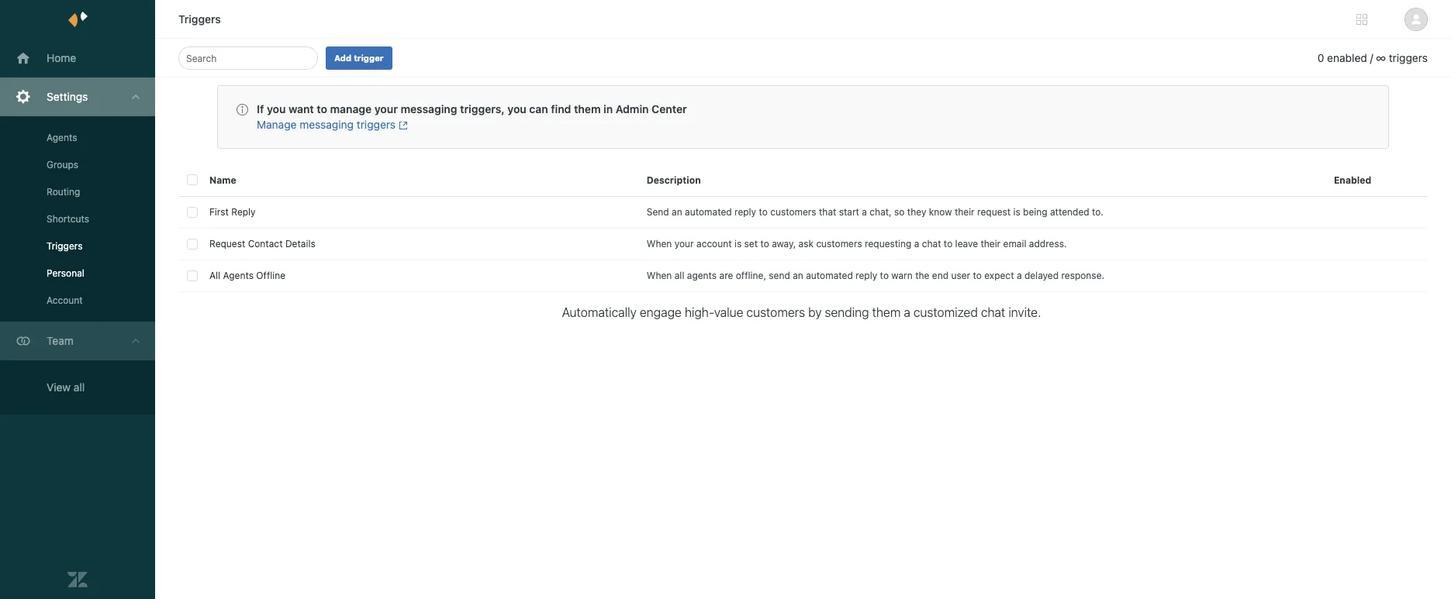 Task type: describe. For each thing, give the bounding box(es) containing it.
1 vertical spatial customers
[[816, 238, 863, 250]]

0 horizontal spatial is
[[735, 238, 742, 250]]

request
[[209, 238, 245, 250]]

a right requesting
[[915, 238, 920, 250]]

email
[[1004, 238, 1027, 250]]

invite.
[[1009, 306, 1042, 319]]

want
[[289, 102, 314, 116]]

engage
[[640, 306, 682, 319]]

delayed
[[1025, 270, 1059, 282]]

being
[[1023, 206, 1048, 218]]

description
[[647, 174, 701, 186]]

to right user
[[973, 270, 982, 282]]

can
[[529, 102, 548, 116]]

if you want to manage your messaging triggers, you can find them in admin center
[[257, 102, 687, 116]]

manage messaging triggers link
[[257, 118, 408, 131]]

0 enabled / ∞ triggers
[[1318, 51, 1428, 64]]

manage messaging triggers
[[257, 118, 396, 131]]

1 vertical spatial chat
[[981, 306, 1006, 319]]

send an automated reply to customers that start a chat, so they know their request is being attended to.
[[647, 206, 1104, 218]]

trigger
[[354, 53, 384, 63]]

value
[[714, 306, 744, 319]]

1 horizontal spatial is
[[1014, 206, 1021, 218]]

0 vertical spatial triggers
[[1389, 51, 1428, 64]]

1 horizontal spatial messaging
[[401, 102, 457, 116]]

1 you from the left
[[267, 102, 286, 116]]

a right start
[[862, 206, 867, 218]]

to left warn
[[880, 270, 889, 282]]

request
[[978, 206, 1011, 218]]

leave
[[956, 238, 978, 250]]

1 horizontal spatial automated
[[806, 270, 853, 282]]

start
[[839, 206, 860, 218]]

user
[[952, 270, 971, 282]]

they
[[908, 206, 927, 218]]

all agents offline
[[209, 270, 286, 282]]

0 horizontal spatial triggers
[[357, 118, 396, 131]]

manage
[[257, 118, 297, 131]]

1 horizontal spatial them
[[872, 306, 901, 319]]

all for when
[[675, 270, 685, 282]]

0 vertical spatial your
[[375, 102, 398, 116]]

when all agents are offline, send an automated reply to warn the end user to expect a delayed response.
[[647, 270, 1105, 282]]

routing
[[47, 186, 80, 198]]

attended
[[1050, 206, 1090, 218]]

a down warn
[[904, 306, 911, 319]]

end
[[932, 270, 949, 282]]

/
[[1371, 51, 1374, 64]]

first
[[209, 206, 229, 218]]

warn
[[892, 270, 913, 282]]

Search text field
[[186, 49, 306, 67]]

add trigger
[[334, 53, 384, 63]]

that
[[819, 206, 837, 218]]

0 horizontal spatial agents
[[47, 132, 77, 144]]

to right set
[[761, 238, 770, 250]]

sending
[[825, 306, 869, 319]]

enabled
[[1334, 174, 1372, 186]]

offline,
[[736, 270, 767, 282]]

high-
[[685, 306, 714, 319]]

all
[[209, 270, 220, 282]]

to up manage messaging triggers
[[317, 102, 327, 116]]

triggers,
[[460, 102, 505, 116]]

the
[[916, 270, 930, 282]]

requesting
[[865, 238, 912, 250]]

2 vertical spatial customers
[[747, 306, 805, 319]]

request contact details
[[209, 238, 316, 250]]

contact
[[248, 238, 283, 250]]

if
[[257, 102, 264, 116]]

zendesk products image
[[1357, 14, 1368, 25]]

details
[[285, 238, 316, 250]]

send
[[769, 270, 790, 282]]

personal
[[47, 268, 84, 279]]



Task type: locate. For each thing, give the bounding box(es) containing it.
when up engage
[[647, 270, 672, 282]]

admin
[[616, 102, 649, 116]]

team
[[47, 334, 74, 348]]

triggers up personal
[[47, 241, 83, 252]]

you up manage
[[267, 102, 286, 116]]

∞
[[1377, 51, 1386, 64]]

1 horizontal spatial their
[[981, 238, 1001, 250]]

chat,
[[870, 206, 892, 218]]

a
[[862, 206, 867, 218], [915, 238, 920, 250], [1017, 270, 1022, 282], [904, 306, 911, 319]]

when
[[647, 238, 672, 250], [647, 270, 672, 282]]

customized
[[914, 306, 978, 319]]

your left account
[[675, 238, 694, 250]]

response.
[[1062, 270, 1105, 282]]

expect
[[985, 270, 1014, 282]]

1 vertical spatial triggers
[[47, 241, 83, 252]]

all
[[675, 270, 685, 282], [74, 381, 85, 394]]

them down when all agents are offline, send an automated reply to warn the end user to expect a delayed response.
[[872, 306, 901, 319]]

send
[[647, 206, 669, 218]]

1 vertical spatial an
[[793, 270, 804, 282]]

messaging
[[401, 102, 457, 116], [300, 118, 354, 131]]

automatically engage high-value customers by sending them a customized chat invite.
[[562, 306, 1042, 319]]

1 vertical spatial them
[[872, 306, 901, 319]]

their right the know on the top right of the page
[[955, 206, 975, 218]]

1 horizontal spatial chat
[[981, 306, 1006, 319]]

reply
[[231, 206, 256, 218]]

customers right ask
[[816, 238, 863, 250]]

manage
[[330, 102, 372, 116]]

customers down send
[[747, 306, 805, 319]]

1 horizontal spatial you
[[508, 102, 527, 116]]

automated up account
[[685, 206, 732, 218]]

1 vertical spatial messaging
[[300, 118, 354, 131]]

view all
[[47, 381, 85, 394]]

messaging left triggers,
[[401, 102, 457, 116]]

you
[[267, 102, 286, 116], [508, 102, 527, 116]]

0 vertical spatial chat
[[922, 238, 942, 250]]

0 vertical spatial automated
[[685, 206, 732, 218]]

triggers
[[178, 12, 221, 26], [47, 241, 83, 252]]

1 horizontal spatial an
[[793, 270, 804, 282]]

1 vertical spatial all
[[74, 381, 85, 394]]

by
[[809, 306, 822, 319]]

0 horizontal spatial automated
[[685, 206, 732, 218]]

when for when your account is set to away, ask customers requesting a chat to leave their email address.
[[647, 238, 672, 250]]

enabled
[[1328, 51, 1368, 64]]

all left agents
[[675, 270, 685, 282]]

home
[[47, 51, 76, 64]]

an right send at the top left of page
[[672, 206, 683, 218]]

when down send at the top left of page
[[647, 238, 672, 250]]

triggers right ∞
[[1389, 51, 1428, 64]]

when your account is set to away, ask customers requesting a chat to leave their email address.
[[647, 238, 1067, 250]]

away,
[[772, 238, 796, 250]]

agents
[[47, 132, 77, 144], [223, 270, 254, 282]]

to.
[[1092, 206, 1104, 218]]

reply
[[735, 206, 757, 218], [856, 270, 878, 282]]

chat up "end"
[[922, 238, 942, 250]]

name
[[209, 174, 236, 186]]

0 vertical spatial an
[[672, 206, 683, 218]]

when for when all agents are offline, send an automated reply to warn the end user to expect a delayed response.
[[647, 270, 672, 282]]

an right send
[[793, 270, 804, 282]]

a right expect
[[1017, 270, 1022, 282]]

to
[[317, 102, 327, 116], [759, 206, 768, 218], [761, 238, 770, 250], [944, 238, 953, 250], [880, 270, 889, 282], [973, 270, 982, 282]]

find
[[551, 102, 571, 116]]

0 horizontal spatial reply
[[735, 206, 757, 218]]

add
[[334, 53, 352, 63]]

their
[[955, 206, 975, 218], [981, 238, 1001, 250]]

account
[[47, 295, 83, 306]]

to left the that
[[759, 206, 768, 218]]

groups
[[47, 159, 78, 171]]

account
[[697, 238, 732, 250]]

shortcuts
[[47, 213, 89, 225]]

2 you from the left
[[508, 102, 527, 116]]

0 vertical spatial agents
[[47, 132, 77, 144]]

add trigger button
[[326, 47, 392, 70]]

1 vertical spatial is
[[735, 238, 742, 250]]

1 horizontal spatial triggers
[[1389, 51, 1428, 64]]

0 horizontal spatial them
[[574, 102, 601, 116]]

first reply
[[209, 206, 256, 218]]

is
[[1014, 206, 1021, 218], [735, 238, 742, 250]]

1 horizontal spatial your
[[675, 238, 694, 250]]

1 vertical spatial triggers
[[357, 118, 396, 131]]

1 vertical spatial their
[[981, 238, 1001, 250]]

1 horizontal spatial triggers
[[178, 12, 221, 26]]

automated up the 'by'
[[806, 270, 853, 282]]

0 vertical spatial is
[[1014, 206, 1021, 218]]

0 vertical spatial them
[[574, 102, 601, 116]]

1 horizontal spatial agents
[[223, 270, 254, 282]]

0 vertical spatial customers
[[771, 206, 817, 218]]

messaging down manage
[[300, 118, 354, 131]]

customers up away,
[[771, 206, 817, 218]]

1 vertical spatial automated
[[806, 270, 853, 282]]

their right leave
[[981, 238, 1001, 250]]

is left being
[[1014, 206, 1021, 218]]

0 horizontal spatial triggers
[[47, 241, 83, 252]]

triggers down manage
[[357, 118, 396, 131]]

chat left the invite.
[[981, 306, 1006, 319]]

0
[[1318, 51, 1325, 64]]

agents up the groups
[[47, 132, 77, 144]]

triggers up search text box
[[178, 12, 221, 26]]

1 horizontal spatial reply
[[856, 270, 878, 282]]

1 when from the top
[[647, 238, 672, 250]]

all for view
[[74, 381, 85, 394]]

set
[[744, 238, 758, 250]]

you left 'can'
[[508, 102, 527, 116]]

offline
[[256, 270, 286, 282]]

1 vertical spatial reply
[[856, 270, 878, 282]]

1 vertical spatial agents
[[223, 270, 254, 282]]

0 vertical spatial all
[[675, 270, 685, 282]]

them left in
[[574, 102, 601, 116]]

0 vertical spatial their
[[955, 206, 975, 218]]

chat
[[922, 238, 942, 250], [981, 306, 1006, 319]]

0 horizontal spatial all
[[74, 381, 85, 394]]

are
[[720, 270, 733, 282]]

reply up set
[[735, 206, 757, 218]]

triggers
[[1389, 51, 1428, 64], [357, 118, 396, 131]]

0 horizontal spatial an
[[672, 206, 683, 218]]

view
[[47, 381, 71, 394]]

center
[[652, 102, 687, 116]]

agents right all
[[223, 270, 254, 282]]

automated
[[685, 206, 732, 218], [806, 270, 853, 282]]

0 horizontal spatial messaging
[[300, 118, 354, 131]]

your right manage
[[375, 102, 398, 116]]

reply down the 'when your account is set to away, ask customers requesting a chat to leave their email address.'
[[856, 270, 878, 282]]

all right view
[[74, 381, 85, 394]]

automatically
[[562, 306, 637, 319]]

0 vertical spatial when
[[647, 238, 672, 250]]

1 vertical spatial when
[[647, 270, 672, 282]]

0 horizontal spatial your
[[375, 102, 398, 116]]

2 when from the top
[[647, 270, 672, 282]]

is left set
[[735, 238, 742, 250]]

ask
[[799, 238, 814, 250]]

in
[[604, 102, 613, 116]]

1 horizontal spatial all
[[675, 270, 685, 282]]

so
[[895, 206, 905, 218]]

0 horizontal spatial their
[[955, 206, 975, 218]]

your
[[375, 102, 398, 116], [675, 238, 694, 250]]

address.
[[1029, 238, 1067, 250]]

0 vertical spatial triggers
[[178, 12, 221, 26]]

know
[[929, 206, 952, 218]]

0 horizontal spatial chat
[[922, 238, 942, 250]]

customers
[[771, 206, 817, 218], [816, 238, 863, 250], [747, 306, 805, 319]]

0 horizontal spatial you
[[267, 102, 286, 116]]

1 vertical spatial your
[[675, 238, 694, 250]]

agents
[[687, 270, 717, 282]]

settings
[[47, 90, 88, 103]]

0 vertical spatial messaging
[[401, 102, 457, 116]]

0 vertical spatial reply
[[735, 206, 757, 218]]

to left leave
[[944, 238, 953, 250]]

an
[[672, 206, 683, 218], [793, 270, 804, 282]]



Task type: vqa. For each thing, say whether or not it's contained in the screenshot.
them
yes



